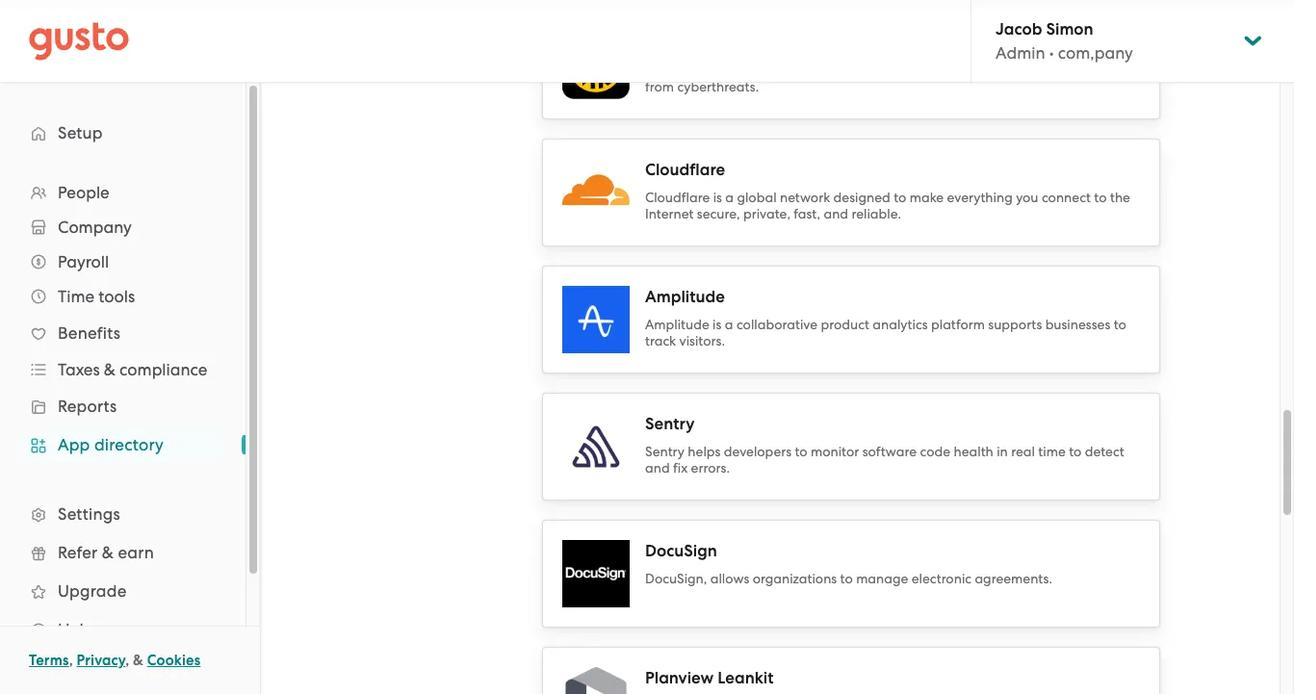Task type: vqa. For each thing, say whether or not it's contained in the screenshot.
note
no



Task type: describe. For each thing, give the bounding box(es) containing it.
keeper is password and secrets manager software for protecting businesses from cyberthreats. button
[[542, 12, 1161, 119]]

allows
[[711, 571, 750, 587]]

list containing people
[[0, 175, 246, 649]]

app directory link
[[19, 428, 226, 462]]

directory
[[94, 435, 164, 455]]

tools
[[99, 287, 135, 306]]

you
[[1017, 190, 1039, 205]]

reliable.
[[852, 206, 902, 222]]

refer & earn
[[58, 543, 154, 563]]

developers
[[724, 444, 792, 460]]

manage
[[857, 571, 909, 587]]

1 amplitude from the top
[[646, 287, 725, 307]]

is for amplitude
[[713, 317, 722, 332]]

gusto navigation element
[[0, 83, 246, 680]]

2 vertical spatial &
[[133, 652, 144, 670]]

settings link
[[19, 497, 226, 532]]

keeper
[[646, 63, 690, 78]]

real
[[1012, 444, 1036, 460]]

planview
[[646, 669, 714, 689]]

internet
[[646, 206, 694, 222]]

benefits link
[[19, 316, 226, 351]]

analytics
[[873, 317, 928, 332]]

app directory
[[58, 435, 164, 455]]

to inside docusign docusign, allows organizations to manage electronic agreements.
[[841, 571, 853, 587]]

2 sentry from the top
[[646, 444, 685, 460]]

sentry logo image
[[563, 416, 630, 478]]

2 , from the left
[[125, 652, 129, 670]]

2 cloudflare from the top
[[646, 190, 710, 205]]

terms
[[29, 652, 69, 670]]

cookies button
[[147, 649, 201, 673]]

everything
[[948, 190, 1013, 205]]

fix
[[673, 461, 688, 476]]

payroll button
[[19, 245, 226, 279]]

setup link
[[19, 116, 226, 150]]

network
[[780, 190, 831, 205]]

collaborative
[[737, 317, 818, 332]]

password
[[705, 63, 765, 78]]

health
[[954, 444, 994, 460]]

refer
[[58, 543, 98, 563]]

help
[[58, 620, 94, 640]]

monitor
[[811, 444, 860, 460]]

cloudflare cloudflare is a global network designed to make everything you connect to the internet secure, private, fast, and reliable.
[[646, 160, 1131, 222]]

•
[[1050, 43, 1055, 63]]

company
[[58, 218, 132, 237]]

& for compliance
[[104, 360, 116, 380]]

visitors.
[[680, 333, 725, 349]]

com,pany
[[1059, 43, 1134, 63]]

& for earn
[[102, 543, 114, 563]]

1 , from the left
[[69, 652, 73, 670]]

organizations
[[753, 571, 837, 587]]

is for cloudflare
[[714, 190, 723, 205]]

leankit
[[718, 669, 774, 689]]

planview leankit logo image
[[563, 668, 630, 695]]

is inside the keeper is password and secrets manager software for protecting businesses from cyberthreats.
[[693, 63, 702, 78]]

a for amplitude
[[725, 317, 734, 332]]

platform
[[932, 317, 986, 332]]

secrets
[[796, 63, 838, 78]]

amplitude logo image
[[563, 286, 630, 354]]

make
[[910, 190, 944, 205]]

upgrade
[[58, 582, 127, 601]]

1 cloudflare from the top
[[646, 160, 726, 180]]

payroll
[[58, 252, 109, 272]]

taxes & compliance
[[58, 360, 208, 380]]

docusign docusign, allows organizations to manage electronic agreements.
[[646, 541, 1053, 587]]

time tools
[[58, 287, 135, 306]]

planview leankit button
[[542, 647, 1161, 695]]

to inside amplitude amplitude is a collaborative product analytics platform supports businesses to track visitors.
[[1114, 317, 1127, 332]]

privacy link
[[77, 652, 125, 670]]

people
[[58, 183, 110, 202]]

docusign,
[[646, 571, 708, 587]]

and inside "cloudflare cloudflare is a global network designed to make everything you connect to the internet secure, private, fast, and reliable."
[[824, 206, 849, 222]]

and inside 'sentry sentry helps developers to monitor software code health in real time to detect and fix errors.'
[[646, 461, 670, 476]]

jacob simon admin • com,pany
[[996, 19, 1134, 63]]



Task type: locate. For each thing, give the bounding box(es) containing it.
software left for
[[902, 63, 956, 78]]

2 horizontal spatial and
[[824, 206, 849, 222]]

from
[[646, 79, 675, 94]]

planview leankit
[[646, 669, 774, 689]]

1 vertical spatial is
[[714, 190, 723, 205]]

settings
[[58, 505, 120, 524]]

taxes & compliance button
[[19, 353, 226, 387]]

1 vertical spatial businesses
[[1046, 317, 1111, 332]]

designed
[[834, 190, 891, 205]]

1 vertical spatial amplitude
[[646, 317, 710, 332]]

sentry up fix
[[646, 444, 685, 460]]

is up cyberthreats.
[[693, 63, 702, 78]]

simon
[[1047, 19, 1094, 40]]

software left code
[[863, 444, 917, 460]]

software inside the keeper is password and secrets manager software for protecting businesses from cyberthreats.
[[902, 63, 956, 78]]

1 vertical spatial a
[[725, 317, 734, 332]]

setup
[[58, 123, 103, 143]]

docusign logo image
[[563, 541, 630, 608]]

a up secure,
[[726, 190, 734, 205]]

1 sentry from the top
[[646, 414, 695, 435]]

compliance
[[120, 360, 208, 380]]

, down "help" link
[[125, 652, 129, 670]]

docusign
[[646, 541, 718, 562]]

people button
[[19, 175, 226, 210]]

businesses for keeper
[[1047, 63, 1112, 78]]

in
[[997, 444, 1009, 460]]

electronic
[[912, 571, 972, 587]]

global
[[737, 190, 777, 205]]

admin
[[996, 43, 1046, 63]]

and left fix
[[646, 461, 670, 476]]

1 vertical spatial &
[[102, 543, 114, 563]]

connect
[[1042, 190, 1092, 205]]

& down "help" link
[[133, 652, 144, 670]]

refer & earn link
[[19, 536, 226, 570]]

is inside "cloudflare cloudflare is a global network designed to make everything you connect to the internet secure, private, fast, and reliable."
[[714, 190, 723, 205]]

businesses inside the keeper is password and secrets manager software for protecting businesses from cyberthreats.
[[1047, 63, 1112, 78]]

0 vertical spatial businesses
[[1047, 63, 1112, 78]]

& inside dropdown button
[[104, 360, 116, 380]]

2 amplitude from the top
[[646, 317, 710, 332]]

protecting
[[980, 63, 1044, 78]]

businesses down simon
[[1047, 63, 1112, 78]]

, left privacy link at left
[[69, 652, 73, 670]]

1 vertical spatial and
[[824, 206, 849, 222]]

jacob
[[996, 19, 1043, 40]]

0 vertical spatial is
[[693, 63, 702, 78]]

,
[[69, 652, 73, 670], [125, 652, 129, 670]]

a for cloudflare
[[726, 190, 734, 205]]

help link
[[19, 613, 226, 647]]

earn
[[118, 543, 154, 563]]

product
[[821, 317, 870, 332]]

is up visitors.
[[713, 317, 722, 332]]

the
[[1111, 190, 1131, 205]]

reports
[[58, 397, 117, 416]]

sentry up helps
[[646, 414, 695, 435]]

reports link
[[19, 389, 226, 424]]

1 vertical spatial sentry
[[646, 444, 685, 460]]

keeper is password and secrets manager software for protecting businesses from cyberthreats.
[[646, 63, 1112, 94]]

terms link
[[29, 652, 69, 670]]

cloudflare
[[646, 160, 726, 180], [646, 190, 710, 205]]

2 vertical spatial is
[[713, 317, 722, 332]]

businesses right supports at right top
[[1046, 317, 1111, 332]]

and right fast,
[[824, 206, 849, 222]]

privacy
[[77, 652, 125, 670]]

time
[[1039, 444, 1066, 460]]

cloudflare logo image
[[563, 159, 630, 226]]

agreements.
[[975, 571, 1053, 587]]

and inside the keeper is password and secrets manager software for protecting businesses from cyberthreats.
[[768, 63, 793, 78]]

cyberthreats.
[[678, 79, 759, 94]]

2 vertical spatial and
[[646, 461, 670, 476]]

0 horizontal spatial ,
[[69, 652, 73, 670]]

and left secrets
[[768, 63, 793, 78]]

home image
[[29, 22, 129, 60]]

sentry sentry helps developers to monitor software code health in real time to detect and fix errors.
[[646, 414, 1125, 476]]

sentry
[[646, 414, 695, 435], [646, 444, 685, 460]]

manager
[[841, 63, 898, 78]]

list
[[0, 175, 246, 649]]

0 vertical spatial a
[[726, 190, 734, 205]]

software inside 'sentry sentry helps developers to monitor software code health in real time to detect and fix errors.'
[[863, 444, 917, 460]]

and
[[768, 63, 793, 78], [824, 206, 849, 222], [646, 461, 670, 476]]

is inside amplitude amplitude is a collaborative product analytics platform supports businesses to track visitors.
[[713, 317, 722, 332]]

errors.
[[691, 461, 730, 476]]

software for sentry
[[863, 444, 917, 460]]

1 horizontal spatial ,
[[125, 652, 129, 670]]

businesses
[[1047, 63, 1112, 78], [1046, 317, 1111, 332]]

time
[[58, 287, 95, 306]]

supports
[[989, 317, 1043, 332]]

for
[[959, 63, 976, 78]]

company button
[[19, 210, 226, 245]]

benefits
[[58, 324, 121, 343]]

terms , privacy , & cookies
[[29, 652, 201, 670]]

1 horizontal spatial and
[[768, 63, 793, 78]]

cookies
[[147, 652, 201, 670]]

1 vertical spatial software
[[863, 444, 917, 460]]

0 vertical spatial amplitude
[[646, 287, 725, 307]]

0 vertical spatial and
[[768, 63, 793, 78]]

& left the 'earn' on the left bottom of the page
[[102, 543, 114, 563]]

time tools button
[[19, 279, 226, 314]]

a inside amplitude amplitude is a collaborative product analytics platform supports businesses to track visitors.
[[725, 317, 734, 332]]

0 vertical spatial cloudflare
[[646, 160, 726, 180]]

0 vertical spatial software
[[902, 63, 956, 78]]

is
[[693, 63, 702, 78], [714, 190, 723, 205], [713, 317, 722, 332]]

software
[[902, 63, 956, 78], [863, 444, 917, 460]]

amplitude up visitors.
[[646, 287, 725, 307]]

detect
[[1086, 444, 1125, 460]]

to
[[894, 190, 907, 205], [1095, 190, 1108, 205], [1114, 317, 1127, 332], [795, 444, 808, 460], [1070, 444, 1082, 460], [841, 571, 853, 587]]

upgrade link
[[19, 574, 226, 609]]

0 vertical spatial &
[[104, 360, 116, 380]]

1 vertical spatial cloudflare
[[646, 190, 710, 205]]

0 vertical spatial sentry
[[646, 414, 695, 435]]

&
[[104, 360, 116, 380], [102, 543, 114, 563], [133, 652, 144, 670]]

app
[[58, 435, 90, 455]]

a inside "cloudflare cloudflare is a global network designed to make everything you connect to the internet secure, private, fast, and reliable."
[[726, 190, 734, 205]]

secure,
[[697, 206, 740, 222]]

businesses inside amplitude amplitude is a collaborative product analytics platform supports businesses to track visitors.
[[1046, 317, 1111, 332]]

fast,
[[794, 206, 821, 222]]

businesses for amplitude
[[1046, 317, 1111, 332]]

private,
[[744, 206, 791, 222]]

a up visitors.
[[725, 317, 734, 332]]

keeper logo image
[[563, 32, 630, 99]]

taxes
[[58, 360, 100, 380]]

is up secure,
[[714, 190, 723, 205]]

amplitude up track
[[646, 317, 710, 332]]

code
[[921, 444, 951, 460]]

& right taxes
[[104, 360, 116, 380]]

helps
[[688, 444, 721, 460]]

software for keeper
[[902, 63, 956, 78]]

track
[[646, 333, 677, 349]]

0 horizontal spatial and
[[646, 461, 670, 476]]



